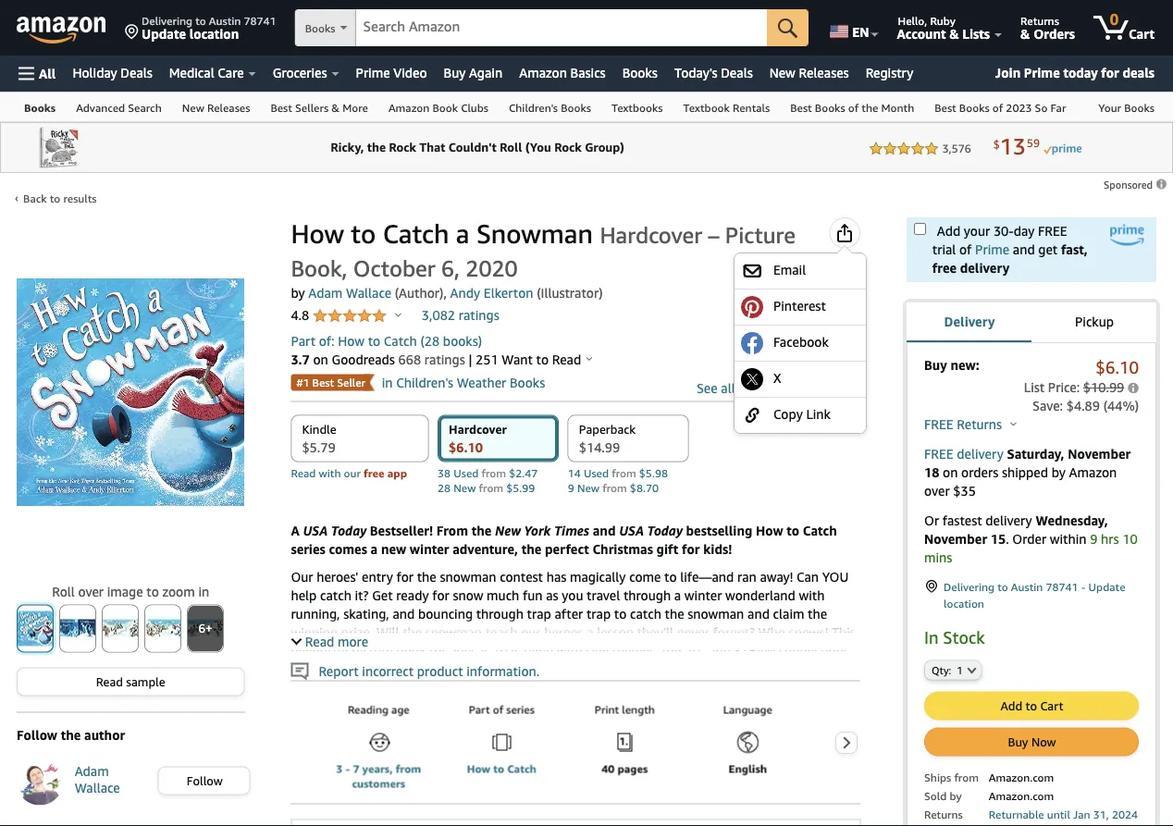 Task type: describe. For each thing, give the bounding box(es) containing it.
weather
[[457, 375, 507, 390]]

a inside bestselling how to catch series comes a new winter adventure, the perfect christmas gift for kids!
[[371, 541, 378, 557]]

saturday, november 18
[[925, 447, 1131, 480]]

hardcover for $6.10
[[449, 422, 507, 436]]

textbooks link
[[601, 93, 673, 121]]

save:
[[1033, 398, 1063, 414]]

$4.89
[[1067, 398, 1100, 414]]

to up lesson
[[614, 606, 627, 621]]

trial
[[933, 242, 956, 257]]

0 vertical spatial our
[[344, 467, 361, 480]]

they'll
[[637, 625, 674, 640]]

to left zoom
[[147, 584, 159, 599]]

delivery for fastest
[[986, 513, 1033, 528]]

2 vertical spatial snowman
[[426, 625, 482, 640]]

1 vertical spatial delivery
[[957, 447, 1004, 462]]

follow for follow the author
[[17, 727, 57, 743]]

print
[[595, 703, 619, 716]]

3
[[336, 762, 343, 775]]

help
[[291, 588, 317, 603]]

a up the "silly"
[[587, 625, 594, 640]]

popover image for 251 want to read button
[[586, 356, 593, 361]]

0 vertical spatial through
[[624, 588, 671, 603]]

deals for today's deals
[[721, 65, 753, 81]]

catch up 668
[[384, 333, 417, 348]]

28
[[438, 482, 451, 495]]

book
[[433, 101, 458, 114]]

it?
[[355, 588, 369, 603]]

educators
[[432, 662, 490, 677]]

prime for prime "link" on the right top of the page
[[975, 242, 1010, 257]]

how down part of series
[[467, 762, 491, 775]]

new up rentals
[[770, 65, 796, 81]]

from inside 3 - 7 years, from customers
[[396, 762, 422, 775]]

read for read sample
[[96, 675, 123, 689]]

art,
[[685, 643, 706, 658]]

prime link
[[975, 242, 1010, 257]]

list containing reading age
[[328, 695, 1174, 791]]

bouncing
[[418, 606, 473, 621]]

from left $5.99
[[479, 482, 504, 495]]

years,
[[362, 762, 393, 775]]

qty:
[[932, 664, 952, 676]]

38
[[438, 467, 451, 480]]

pinterest image
[[742, 296, 764, 318]]

1 vertical spatial catch
[[630, 606, 662, 621]]

1 vertical spatial series
[[507, 703, 535, 716]]

best right the #1
[[312, 376, 334, 389]]

deals for holiday deals
[[121, 65, 153, 81]]

#1
[[297, 376, 310, 389]]

english
[[729, 762, 767, 775]]

78741 for update
[[1046, 580, 1079, 593]]

today's deals
[[675, 65, 753, 81]]

delivering to austin 78741 - update location
[[944, 580, 1126, 610]]

|
[[469, 352, 472, 367]]

product
[[417, 664, 463, 679]]

books left 2023
[[960, 101, 990, 114]]

0 horizontal spatial through
[[476, 606, 524, 621]]

november for saturday, november 18
[[1068, 447, 1131, 462]]

the up book
[[403, 625, 422, 640]]

0 vertical spatial books link
[[614, 60, 666, 86]]

0 vertical spatial adam wallace link
[[309, 286, 392, 301]]

catch inside bestselling how to catch series comes a new winter adventure, the perfect christmas gift for kids!
[[803, 523, 837, 538]]

en
[[853, 24, 870, 39]]

amazon for amazon basics
[[519, 65, 567, 81]]

perfect inside our heroes' entry for the snowman contest has magically come to life―and ran away! can you help catch it? get ready for snow much fun as you travel through a winter wonderland with running, skating, and bouncing through trap after trap to catch the snowman and claim the winning prize. will the snowman teach our heroes a lesson they'll never forget? who snows! this delightful picture book for ages 4-10 is filled with silly rhymes, fun art, and steam connections perfect for families and educators to enjoy this winter or as a holiday stocking stuffer.
[[291, 662, 333, 677]]

1 horizontal spatial with
[[557, 643, 583, 658]]

for up ready
[[397, 569, 414, 584]]

books left month
[[815, 101, 846, 114]]

how inside bestselling how to catch series comes a new winter adventure, the perfect christmas gift for kids!
[[756, 523, 784, 538]]

order
[[1013, 532, 1047, 547]]

new:
[[951, 358, 980, 373]]

0 horizontal spatial releases
[[207, 101, 250, 114]]

read for read with our free app
[[291, 467, 316, 480]]

books down basics
[[561, 101, 591, 114]]

copy
[[774, 406, 803, 421]]

best for best books of the month
[[791, 101, 812, 114]]

for inside join prime today for deals link
[[1102, 65, 1120, 80]]

free inside 'add your 30-day free trial of'
[[1038, 224, 1068, 239]]

for inside bestselling how to catch series comes a new winter adventure, the perfect christmas gift for kids!
[[682, 541, 700, 557]]

used for 28 new
[[454, 467, 479, 480]]

0 vertical spatial snowman
[[440, 569, 497, 584]]

lesson
[[597, 625, 634, 640]]

the inside bestselling how to catch series comes a new winter adventure, the perfect christmas gift for kids!
[[522, 541, 542, 557]]

Search Amazon text field
[[356, 10, 767, 45]]

shipped
[[1002, 465, 1049, 480]]

want
[[502, 352, 533, 367]]

amazon.com sold by
[[925, 771, 1054, 802]]

tab list containing delivery
[[907, 302, 1157, 344]]

40 pages
[[602, 762, 648, 775]]

1 horizontal spatial adam
[[309, 286, 343, 301]]

new inside "38 used from $2.47 28 new from $5.99"
[[454, 482, 476, 495]]

enjoy
[[509, 662, 541, 677]]

customers
[[352, 777, 406, 790]]

update inside delivering to austin 78741 - update location
[[1089, 580, 1126, 593]]

email link
[[742, 260, 860, 282]]

come
[[629, 569, 661, 584]]

on inside on orders shipped by amazon over $35
[[943, 465, 958, 480]]

3 - 7 years, from customers link
[[336, 762, 422, 790]]

& for returns
[[1021, 26, 1031, 41]]

used for 9 new
[[584, 467, 609, 480]]

0 vertical spatial by
[[291, 286, 305, 301]]

the inside best books of the month link
[[862, 101, 879, 114]]

returnable
[[989, 808, 1045, 821]]

and right x
[[788, 380, 811, 396]]

to left enjoy
[[493, 662, 506, 677]]

by inside on orders shipped by amazon over $35
[[1052, 465, 1066, 480]]

1 vertical spatial fun
[[662, 643, 682, 658]]

delivery for free
[[960, 261, 1010, 276]]

0 horizontal spatial as
[[546, 588, 559, 603]]

from left $8.70
[[603, 482, 627, 495]]

10 inside the 9 hrs 10 mins
[[1123, 532, 1138, 547]]

0 horizontal spatial adam wallace link
[[75, 763, 148, 802]]

gift
[[657, 541, 679, 557]]

how up book,
[[291, 218, 344, 249]]

books right your
[[1125, 101, 1155, 114]]

the up ready
[[417, 569, 437, 584]]

read right the want
[[552, 352, 581, 367]]

4.8
[[291, 308, 313, 323]]

0 vertical spatial on
[[313, 352, 328, 367]]

link
[[806, 406, 831, 421]]

pickup
[[1075, 314, 1114, 329]]

amazon prime logo image
[[1111, 225, 1144, 246]]

medical care link
[[161, 60, 264, 86]]

$10.99
[[1084, 380, 1125, 395]]

4-
[[480, 643, 493, 658]]

buy for buy new:
[[925, 358, 947, 373]]

books down all "button"
[[24, 101, 56, 114]]

and get
[[1010, 242, 1061, 257]]

connections
[[779, 643, 850, 658]]

of inside list
[[493, 703, 504, 716]]

and down ready
[[393, 606, 415, 621]]

extender expand image
[[291, 635, 302, 645]]

$5.99
[[506, 482, 535, 495]]

lists
[[963, 26, 990, 41]]

2 trap from the left
[[587, 606, 611, 621]]

0 horizontal spatial new releases link
[[172, 93, 260, 121]]

1 horizontal spatial winter
[[569, 662, 607, 677]]

0 vertical spatial ratings
[[459, 308, 499, 323]]

length
[[622, 703, 655, 716]]

email
[[774, 262, 806, 277]]

–
[[708, 222, 720, 248]]

catch up october
[[383, 218, 449, 249]]

austin for location
[[209, 14, 241, 27]]

wonderland
[[726, 588, 796, 603]]

leave feedback on sponsored ad element
[[1104, 179, 1169, 191]]

to inside ‹ back to results
[[50, 192, 60, 205]]

prime for prime video
[[356, 65, 390, 81]]

reading age
[[348, 703, 410, 716]]

saturday,
[[1007, 447, 1065, 462]]

orders
[[962, 465, 999, 480]]

a down rhymes,
[[642, 662, 649, 677]]

and up christmas
[[593, 523, 616, 538]]

of left 2023
[[993, 101, 1003, 114]]

Books search field
[[295, 9, 809, 48]]

part of: how to catch (28 books) link
[[291, 333, 482, 348]]

0 horizontal spatial in
[[198, 584, 209, 599]]

advanced search
[[76, 101, 162, 114]]

to up buy now
[[1026, 699, 1038, 713]]

elkerton
[[484, 286, 534, 301]]

1 vertical spatial winter
[[685, 588, 722, 603]]

textbooks
[[612, 101, 663, 114]]

for down more
[[337, 662, 354, 677]]

and up stocking
[[709, 643, 731, 658]]

1 today from the left
[[331, 523, 367, 538]]

perfect inside bestselling how to catch series comes a new winter adventure, the perfect christmas gift for kids!
[[545, 541, 589, 557]]

today's
[[675, 65, 718, 81]]

amazon image
[[17, 17, 106, 44]]

1 horizontal spatial in
[[382, 375, 393, 390]]

the up never at the bottom right of the page
[[665, 606, 684, 621]]

0 vertical spatial new releases link
[[761, 60, 858, 86]]

the left author
[[61, 727, 81, 743]]

kindle $5.79
[[302, 422, 337, 455]]

returns for free returns
[[957, 417, 1002, 432]]

3,082
[[422, 308, 455, 323]]

more
[[343, 101, 368, 114]]

delivery
[[945, 314, 995, 329]]

1 vertical spatial over
[[78, 584, 104, 599]]

bestseller!
[[370, 523, 433, 538]]

in stock
[[925, 627, 985, 647]]

copy link
[[774, 406, 831, 421]]

and down the day
[[1013, 242, 1035, 257]]

far
[[1051, 101, 1066, 114]]

1 horizontal spatial $6.10
[[1096, 357, 1139, 377]]

1 vertical spatial snowman
[[688, 606, 744, 621]]

report incorrect product information.
[[309, 664, 540, 679]]

age
[[392, 703, 410, 716]]

rentals
[[733, 101, 770, 114]]

- inside delivering to austin 78741 - update location
[[1082, 580, 1086, 593]]

to right the want
[[536, 352, 549, 367]]

a up 6,
[[456, 218, 470, 249]]

hardcover – picture book, october 6, 2020
[[291, 222, 796, 282]]

1 vertical spatial cart
[[1041, 699, 1064, 713]]

1 vertical spatial ratings
[[425, 352, 465, 367]]

the up snows!
[[808, 606, 827, 621]]

ruby
[[930, 14, 956, 27]]

join prime today for deals
[[996, 65, 1155, 80]]

catch down part of series
[[507, 762, 537, 775]]

andy elkerton link
[[450, 286, 534, 301]]

new down medical
[[182, 101, 204, 114]]

report incorrect product information. image
[[291, 663, 309, 681]]

all
[[39, 66, 56, 81]]

our
[[291, 569, 313, 584]]

how to catch a snowman image
[[17, 279, 245, 506]]

families
[[357, 662, 403, 677]]

0 vertical spatial new releases
[[770, 65, 849, 81]]

1 vertical spatial books link
[[14, 93, 66, 121]]

so
[[1035, 101, 1048, 114]]

0 vertical spatial with
[[319, 467, 341, 480]]

new up adventure,
[[495, 523, 521, 538]]

from left $2.47
[[482, 467, 506, 480]]

amazon inside on orders shipped by amazon over $35
[[1069, 465, 1117, 480]]

$35
[[954, 484, 976, 499]]

prime video
[[356, 65, 427, 81]]

free delivery
[[925, 447, 1004, 462]]

1 vertical spatial new releases
[[182, 101, 250, 114]]

day
[[1014, 224, 1035, 239]]

amazon basics
[[519, 65, 606, 81]]

78741 for location
[[244, 14, 276, 27]]

dropdown image
[[968, 667, 977, 674]]

x
[[774, 370, 781, 385]]

back
[[23, 192, 47, 205]]

to down part of series
[[494, 762, 505, 775]]



Task type: locate. For each thing, give the bounding box(es) containing it.
9 left hrs
[[1090, 532, 1098, 547]]

1 vertical spatial releases
[[207, 101, 250, 114]]

0 vertical spatial buy
[[444, 65, 466, 81]]

deals up textbook rentals link
[[721, 65, 753, 81]]

price:
[[1048, 380, 1080, 395]]

‹
[[15, 191, 18, 204]]

through up teach
[[476, 606, 524, 621]]

add for add to cart
[[1001, 699, 1023, 713]]

1 horizontal spatial adam wallace link
[[309, 286, 392, 301]]

returns inside "amazon.com returns"
[[925, 808, 963, 821]]

october
[[353, 255, 436, 282]]

1 vertical spatial austin
[[1011, 580, 1043, 593]]

2 horizontal spatial prime
[[1024, 65, 1060, 80]]

- right 3
[[346, 762, 350, 775]]

1 amazon.com from the top
[[989, 771, 1054, 784]]

2 horizontal spatial with
[[799, 588, 825, 603]]

78741 inside the delivering to austin 78741 update location
[[244, 14, 276, 27]]

0 horizontal spatial today
[[331, 523, 367, 538]]

2 today from the left
[[647, 523, 683, 538]]

1 horizontal spatial children's
[[509, 101, 558, 114]]

- inside 3 - 7 years, from customers
[[346, 762, 350, 775]]

0 horizontal spatial fun
[[523, 588, 543, 603]]

delivering up medical
[[142, 14, 193, 27]]

1 vertical spatial through
[[476, 606, 524, 621]]

1 horizontal spatial wallace
[[346, 286, 392, 301]]

how up goodreads
[[338, 333, 365, 348]]

catch
[[383, 218, 449, 249], [384, 333, 417, 348], [803, 523, 837, 538], [507, 762, 537, 775]]

popover image up saturday,
[[1011, 422, 1017, 426]]

series down enjoy
[[507, 703, 535, 716]]

picture
[[725, 222, 796, 248]]

from up $8.70
[[612, 467, 636, 480]]

251 goodreads community members want to read element
[[476, 352, 581, 367]]

1 vertical spatial $6.10
[[449, 440, 483, 455]]

0 horizontal spatial amazon
[[389, 101, 430, 114]]

best for best books of 2023 so far
[[935, 101, 957, 114]]

& inside best sellers & more link
[[332, 101, 340, 114]]

amazon up "wednesday,"
[[1069, 465, 1117, 480]]

delivery up the .
[[986, 513, 1033, 528]]

& for account
[[950, 26, 959, 41]]

magically
[[570, 569, 626, 584]]

2 vertical spatial free
[[925, 447, 954, 462]]

all button
[[10, 56, 64, 92]]

cart up now
[[1041, 699, 1064, 713]]

delivering to austin 78741 update location
[[142, 14, 276, 41]]

adam inside 'adam wallace'
[[75, 764, 109, 779]]

winter down from on the bottom of page
[[410, 541, 449, 557]]

video
[[394, 65, 427, 81]]

next image
[[842, 736, 852, 750]]

popover image
[[586, 356, 593, 361], [1011, 422, 1017, 426]]

1 horizontal spatial catch
[[630, 606, 662, 621]]

a down the life―and
[[674, 588, 681, 603]]

78741 down the within
[[1046, 580, 1079, 593]]

see all formats and editions
[[697, 380, 861, 396]]

wallace up 4.8 button
[[346, 286, 392, 301]]

0 horizontal spatial books link
[[14, 93, 66, 121]]

steam
[[734, 643, 776, 658]]

hardcover for –
[[600, 222, 703, 248]]

best inside best sellers & more link
[[271, 101, 292, 114]]

over inside on orders shipped by amazon over $35
[[925, 484, 950, 499]]

read for read more
[[305, 634, 334, 649]]

austin down the 9 hrs 10 mins
[[1011, 580, 1043, 593]]

today's deals link
[[666, 60, 761, 86]]

deals inside holiday deals link
[[121, 65, 153, 81]]

and down book
[[407, 662, 429, 677]]

1 vertical spatial follow
[[187, 774, 223, 788]]

2 deals from the left
[[721, 65, 753, 81]]

None checkbox
[[914, 223, 926, 235]]

on down of:
[[313, 352, 328, 367]]

0 horizontal spatial november
[[925, 532, 988, 547]]

free delivery link
[[925, 447, 1004, 462]]

popover image inside free returns 'button'
[[1011, 422, 1017, 426]]

as
[[546, 588, 559, 603], [626, 662, 638, 677]]

navigation navigation
[[0, 0, 1174, 122]]

zoom
[[162, 584, 195, 599]]

0 vertical spatial hardcover
[[600, 222, 703, 248]]

0 vertical spatial as
[[546, 588, 559, 603]]

2 usa from the left
[[619, 523, 644, 538]]

0 vertical spatial catch
[[320, 588, 352, 603]]

0 horizontal spatial wallace
[[75, 781, 120, 796]]

1 horizontal spatial new releases link
[[761, 60, 858, 86]]

books link up textbooks link
[[614, 60, 666, 86]]

best left the sellers
[[271, 101, 292, 114]]

delivering inside the delivering to austin 78741 update location
[[142, 14, 193, 27]]

austin up care
[[209, 14, 241, 27]]

follow for follow
[[187, 774, 223, 788]]

buy for buy again
[[444, 65, 466, 81]]

1 vertical spatial free
[[925, 417, 954, 432]]

6+ submit
[[188, 606, 223, 652]]

& left lists at top right
[[950, 26, 959, 41]]

pages
[[618, 762, 648, 775]]

holiday
[[652, 662, 695, 677]]

None submit
[[767, 9, 809, 46], [18, 606, 53, 652], [60, 606, 95, 652], [103, 606, 138, 652], [145, 606, 180, 652], [767, 9, 809, 46], [18, 606, 53, 652], [60, 606, 95, 652], [103, 606, 138, 652], [145, 606, 180, 652]]

holiday
[[73, 65, 117, 81]]

popover image for free returns 'button'
[[1011, 422, 1017, 426]]

1 trap from the left
[[527, 606, 551, 621]]

9 down 14
[[568, 482, 575, 495]]

for up bouncing
[[432, 588, 450, 603]]

more
[[338, 634, 368, 649]]

0 vertical spatial over
[[925, 484, 950, 499]]

basics
[[571, 65, 606, 81]]

winter down the "silly"
[[569, 662, 607, 677]]

new releases link down medical care link
[[172, 93, 260, 121]]

9 hrs 10 mins
[[925, 532, 1138, 565]]

free up free delivery link
[[925, 417, 954, 432]]

as right or
[[626, 662, 638, 677]]

free for free delivery
[[925, 447, 954, 462]]

to up 3.7 on goodreads 668 ratings |
[[368, 333, 381, 348]]

9 inside the 14 used from $5.98 9 new from $8.70
[[568, 482, 575, 495]]

free up "get"
[[1038, 224, 1068, 239]]

for
[[1102, 65, 1120, 80], [682, 541, 700, 557], [397, 569, 414, 584], [432, 588, 450, 603], [429, 643, 447, 658], [337, 662, 354, 677]]

0 horizontal spatial new releases
[[182, 101, 250, 114]]

2 vertical spatial returns
[[925, 808, 963, 821]]

email image
[[742, 260, 764, 282]]

ratings down (28
[[425, 352, 465, 367]]

0 horizontal spatial trap
[[527, 606, 551, 621]]

silly
[[586, 643, 609, 658]]

1 vertical spatial 78741
[[1046, 580, 1079, 593]]

list
[[328, 695, 1174, 791]]

0 horizontal spatial used
[[454, 467, 479, 480]]

today
[[1064, 65, 1098, 80]]

1 vertical spatial popover image
[[1011, 422, 1017, 426]]

with down $5.79
[[319, 467, 341, 480]]

delivering for -
[[944, 580, 995, 593]]

information.
[[467, 664, 540, 679]]

to inside bestselling how to catch series comes a new winter adventure, the perfect christmas gift for kids!
[[787, 523, 800, 538]]

‹ back to results
[[15, 191, 97, 205]]

perfect down times
[[545, 541, 589, 557]]

advanced
[[76, 101, 125, 114]]

adam wallace link down author
[[75, 763, 148, 802]]

Add to Cart submit
[[925, 693, 1138, 720]]

part of series
[[469, 703, 535, 716]]

0 horizontal spatial over
[[78, 584, 104, 599]]

winter inside bestselling how to catch series comes a new winter adventure, the perfect christmas gift for kids!
[[410, 541, 449, 557]]

heroes
[[544, 625, 584, 640]]

$5.79
[[302, 440, 336, 455]]

prime left video
[[356, 65, 390, 81]]

series inside bestselling how to catch series comes a new winter adventure, the perfect christmas gift for kids!
[[291, 541, 326, 557]]

0 vertical spatial returns
[[1021, 14, 1060, 27]]

used right "38"
[[454, 467, 479, 480]]

update up medical
[[142, 26, 186, 41]]

0 vertical spatial releases
[[799, 65, 849, 81]]

amazon up children's books link
[[519, 65, 567, 81]]

prime down 30-
[[975, 242, 1010, 257]]

1 vertical spatial -
[[346, 762, 350, 775]]

fun up 'holiday'
[[662, 643, 682, 658]]

free
[[1038, 224, 1068, 239], [925, 417, 954, 432], [925, 447, 954, 462]]

0 horizontal spatial location
[[189, 26, 239, 41]]

much
[[487, 588, 520, 603]]

new releases link up best books of the month link
[[761, 60, 858, 86]]

0 horizontal spatial -
[[346, 762, 350, 775]]

buy left now
[[1008, 735, 1029, 749]]

$5.98
[[639, 467, 668, 480]]

read sample button
[[18, 669, 244, 695]]

10 inside our heroes' entry for the snowman contest has magically come to life―and ran away! can you help catch it? get ready for snow much fun as you travel through a winter wonderland with running, skating, and bouncing through trap after trap to catch the snowman and claim the winning prize. will the snowman teach our heroes a lesson they'll never forget? who snows! this delightful picture book for ages 4-10 is filled with silly rhymes, fun art, and steam connections perfect for families and educators to enjoy this winter or as a holiday stocking stuffer.
[[493, 643, 508, 658]]

holiday deals
[[73, 65, 153, 81]]

registry
[[866, 65, 914, 81]]

0 horizontal spatial deals
[[121, 65, 153, 81]]

4.8 button
[[291, 308, 402, 325]]

& inside "returns & orders"
[[1021, 26, 1031, 41]]

who
[[758, 625, 786, 640]]

1 horizontal spatial &
[[950, 26, 959, 41]]

en link
[[819, 5, 887, 51]]

your books link
[[1089, 93, 1165, 121]]

claim
[[773, 606, 805, 621]]

free for free returns
[[925, 417, 954, 432]]

3.7 on goodreads 668 ratings |
[[291, 352, 476, 367]]

0 horizontal spatial series
[[291, 541, 326, 557]]

read inside button
[[96, 675, 123, 689]]

a usa today bestseller! from the new york times and usa today
[[291, 523, 683, 538]]

free up 18
[[925, 447, 954, 462]]

x image
[[742, 368, 764, 390]]

0 horizontal spatial our
[[344, 467, 361, 480]]

part for part of series
[[469, 703, 490, 716]]

0 vertical spatial part
[[291, 333, 316, 348]]

fast,
[[1061, 242, 1088, 257]]

new right 28
[[454, 482, 476, 495]]

1 vertical spatial free
[[364, 467, 385, 480]]

usa up christmas
[[619, 523, 644, 538]]

november inside wednesday, november 15
[[925, 532, 988, 547]]

skating,
[[344, 606, 389, 621]]

stuffer.
[[751, 662, 792, 677]]

delivery inside fast, free delivery
[[960, 261, 1010, 276]]

10 right hrs
[[1123, 532, 1138, 547]]

to up can
[[787, 523, 800, 538]]

see
[[697, 380, 718, 396]]

new down 14
[[577, 482, 600, 495]]

winter down the life―and
[[685, 588, 722, 603]]

prime video link
[[348, 60, 436, 86]]

hello,
[[898, 14, 928, 27]]

1 horizontal spatial delivering
[[944, 580, 995, 593]]

medical care
[[169, 65, 244, 81]]

0 horizontal spatial by
[[291, 286, 305, 301]]

for left deals
[[1102, 65, 1120, 80]]

1 horizontal spatial -
[[1082, 580, 1086, 593]]

1 horizontal spatial 78741
[[1046, 580, 1079, 593]]

1 horizontal spatial add
[[1001, 699, 1023, 713]]

best inside best books of 2023 so far link
[[935, 101, 957, 114]]

textbook rentals
[[683, 101, 770, 114]]

prime right join
[[1024, 65, 1060, 80]]

austin inside the delivering to austin 78741 update location
[[209, 14, 241, 27]]

0 horizontal spatial cart
[[1041, 699, 1064, 713]]

cart
[[1129, 26, 1155, 41], [1041, 699, 1064, 713]]

from right ships
[[955, 771, 979, 784]]

returns up join
[[1021, 14, 1060, 27]]

best inside best books of the month link
[[791, 101, 812, 114]]

14 used from $5.98 9 new from $8.70
[[568, 467, 668, 495]]

0 horizontal spatial add
[[937, 224, 961, 239]]

how
[[291, 218, 344, 249], [338, 333, 365, 348], [756, 523, 784, 538], [467, 762, 491, 775]]

1 vertical spatial location
[[944, 597, 985, 610]]

0 horizontal spatial usa
[[303, 523, 328, 538]]

ships from
[[925, 771, 979, 784]]

popover image inside 251 want to read button
[[586, 356, 593, 361]]

1 deals from the left
[[121, 65, 153, 81]]

books link
[[614, 60, 666, 86], [14, 93, 66, 121]]

today
[[331, 523, 367, 538], [647, 523, 683, 538]]

hardcover down weather
[[449, 422, 507, 436]]

1 usa from the left
[[303, 523, 328, 538]]

used inside the 14 used from $5.98 9 new from $8.70
[[584, 467, 609, 480]]

november for wednesday, november 15
[[925, 532, 988, 547]]

9
[[568, 482, 575, 495], [1090, 532, 1098, 547]]

free inside fast, free delivery
[[933, 261, 957, 276]]

buy for buy now
[[1008, 735, 1029, 749]]

running,
[[291, 606, 340, 621]]

austin for update
[[1011, 580, 1043, 593]]

0 horizontal spatial $6.10
[[449, 440, 483, 455]]

on
[[313, 352, 328, 367], [943, 465, 958, 480]]

- down the within
[[1082, 580, 1086, 593]]

hardcover $6.10
[[449, 422, 507, 455]]

best for best sellers & more
[[271, 101, 292, 114]]

bestselling how to catch series comes a new winter adventure, the perfect christmas gift for kids!
[[291, 523, 837, 557]]

again
[[469, 65, 503, 81]]

0 vertical spatial perfect
[[545, 541, 589, 557]]

0 vertical spatial $6.10
[[1096, 357, 1139, 377]]

sample
[[126, 675, 165, 689]]

amazon.com for amazon.com sold by
[[989, 771, 1054, 784]]

for up product
[[429, 643, 447, 658]]

our inside our heroes' entry for the snowman contest has magically come to life―and ran away! can you help catch it? get ready for snow much fun as you travel through a winter wonderland with running, skating, and bouncing through trap after trap to catch the snowman and claim the winning prize. will the snowman teach our heroes a lesson they'll never forget? who snows! this delightful picture book for ages 4-10 is filled with silly rhymes, fun art, and steam connections perfect for families and educators to enjoy this winter or as a holiday stocking stuffer.
[[521, 625, 541, 640]]

2 used from the left
[[584, 467, 609, 480]]

1 used from the left
[[454, 467, 479, 480]]

to
[[195, 14, 206, 27], [50, 192, 60, 205], [351, 218, 376, 249], [368, 333, 381, 348], [536, 352, 549, 367], [787, 523, 800, 538], [665, 569, 677, 584], [998, 580, 1009, 593], [147, 584, 159, 599], [614, 606, 627, 621], [493, 662, 506, 677], [1026, 699, 1038, 713], [494, 762, 505, 775]]

austin inside delivering to austin 78741 - update location
[[1011, 580, 1043, 593]]

within
[[1050, 532, 1087, 547]]

andy
[[450, 286, 480, 301]]

books down 251 want to read
[[510, 375, 545, 390]]

0 vertical spatial popover image
[[586, 356, 593, 361]]

40
[[602, 762, 615, 775]]

through down 'come'
[[624, 588, 671, 603]]

0 horizontal spatial popover image
[[586, 356, 593, 361]]

delivering for update
[[142, 14, 193, 27]]

amazon.com inside amazon.com sold by
[[989, 771, 1054, 784]]

0 vertical spatial free
[[933, 261, 957, 276]]

0 horizontal spatial children's
[[396, 375, 454, 390]]

$14.99
[[579, 440, 620, 455]]

0 horizontal spatial free
[[364, 467, 385, 480]]

$8.70
[[630, 482, 659, 495]]

new inside the 14 used from $5.98 9 new from $8.70
[[577, 482, 600, 495]]

returns for amazon.com returns
[[925, 808, 963, 821]]

1 horizontal spatial buy
[[925, 358, 947, 373]]

and down wonderland
[[748, 606, 770, 621]]

children's inside 'navigation' navigation
[[509, 101, 558, 114]]

add inside 'add your 30-day free trial of'
[[937, 224, 961, 239]]

books up groceries link
[[305, 22, 335, 35]]

save: $4.89 (44%)
[[1033, 398, 1139, 414]]

update inside the delivering to austin 78741 update location
[[142, 26, 186, 41]]

copy link image
[[742, 404, 764, 426]]

series down the a on the left bottom of the page
[[291, 541, 326, 557]]

of inside 'add your 30-day free trial of'
[[960, 242, 972, 257]]

children's down amazon basics link
[[509, 101, 558, 114]]

deals inside today's deals link
[[721, 65, 753, 81]]

wednesday, november 15
[[925, 513, 1108, 547]]

location inside delivering to austin 78741 - update location
[[944, 597, 985, 610]]

by inside amazon.com sold by
[[950, 789, 962, 802]]

facebook image
[[742, 332, 764, 354]]

2 amazon.com from the top
[[989, 789, 1054, 802]]

buy inside 'navigation' navigation
[[444, 65, 466, 81]]

add up buy now submit
[[1001, 699, 1023, 713]]

9 inside the 9 hrs 10 mins
[[1090, 532, 1098, 547]]

1 horizontal spatial amazon
[[519, 65, 567, 81]]

catch up they'll
[[630, 606, 662, 621]]

668
[[398, 352, 421, 367]]

location
[[189, 26, 239, 41], [944, 597, 985, 610]]

update
[[142, 26, 186, 41], [1089, 580, 1126, 593]]

amazon.com for amazon.com returns
[[989, 789, 1054, 802]]

books inside search box
[[305, 22, 335, 35]]

amazon for amazon book clubs
[[389, 101, 430, 114]]

adam wallace
[[75, 764, 120, 796]]

Buy Now submit
[[925, 729, 1138, 756]]

books)
[[443, 333, 482, 348]]

&
[[950, 26, 959, 41], [1021, 26, 1031, 41], [332, 101, 340, 114]]

add for add your 30-day free trial of
[[937, 224, 961, 239]]

follow inside follow button
[[187, 774, 223, 788]]

$6.10 up "38"
[[449, 440, 483, 455]]

trap down travel
[[587, 606, 611, 621]]

0 horizontal spatial &
[[332, 101, 340, 114]]

2 horizontal spatial &
[[1021, 26, 1031, 41]]

.
[[1006, 532, 1009, 547]]

free left app
[[364, 467, 385, 480]]

0 horizontal spatial buy
[[444, 65, 466, 81]]

0 vertical spatial children's
[[509, 101, 558, 114]]

to up october
[[351, 218, 376, 249]]

1 vertical spatial children's
[[396, 375, 454, 390]]

2 horizontal spatial buy
[[1008, 735, 1029, 749]]

to inside delivering to austin 78741 - update location
[[998, 580, 1009, 593]]

the up adventure,
[[472, 523, 492, 538]]

our left app
[[344, 467, 361, 480]]

tab list
[[907, 302, 1157, 344]]

1 horizontal spatial fun
[[662, 643, 682, 658]]

part for part of: how to catch (28 books)
[[291, 333, 316, 348]]

care
[[218, 65, 244, 81]]

1 vertical spatial with
[[799, 588, 825, 603]]

free inside 'button'
[[925, 417, 954, 432]]

1 horizontal spatial 9
[[1090, 532, 1098, 547]]

buy left the again
[[444, 65, 466, 81]]

hardcover inside the hardcover – picture book, october 6, 2020
[[600, 222, 703, 248]]

best sellers & more link
[[260, 93, 378, 121]]

bestselling
[[686, 523, 753, 538]]

returns inside "returns & orders"
[[1021, 14, 1060, 27]]

delivery up orders
[[957, 447, 1004, 462]]

catch up can
[[803, 523, 837, 538]]

1 horizontal spatial trap
[[587, 606, 611, 621]]

& left the more
[[332, 101, 340, 114]]

of left month
[[848, 101, 859, 114]]

returns inside 'button'
[[957, 417, 1002, 432]]

children's
[[509, 101, 558, 114], [396, 375, 454, 390]]

snowman up the snow
[[440, 569, 497, 584]]

1 vertical spatial as
[[626, 662, 638, 677]]

delivering inside delivering to austin 78741 - update location
[[944, 580, 995, 593]]

used inside "38 used from $2.47 28 new from $5.99"
[[454, 467, 479, 480]]

1 horizontal spatial free
[[933, 261, 957, 276]]

to right 'come'
[[665, 569, 677, 584]]

0 vertical spatial wallace
[[346, 286, 392, 301]]

clubs
[[461, 101, 489, 114]]

to inside the delivering to austin 78741 update location
[[195, 14, 206, 27]]

0 vertical spatial november
[[1068, 447, 1131, 462]]

0 vertical spatial winter
[[410, 541, 449, 557]]

1 horizontal spatial follow
[[187, 774, 223, 788]]

now
[[1032, 735, 1057, 749]]

ratings
[[459, 308, 499, 323], [425, 352, 465, 367]]

november inside saturday, november 18
[[1068, 447, 1131, 462]]

0 horizontal spatial with
[[319, 467, 341, 480]]

$6.10 inside hardcover $6.10
[[449, 440, 483, 455]]

adam wallace link up 4.8 button
[[309, 286, 392, 301]]

prime
[[1024, 65, 1060, 80], [356, 65, 390, 81], [975, 242, 1010, 257]]

books up textbooks link
[[623, 65, 658, 81]]

location inside the delivering to austin 78741 update location
[[189, 26, 239, 41]]

by down saturday,
[[1052, 465, 1066, 480]]

78741 inside delivering to austin 78741 - update location
[[1046, 580, 1079, 593]]

used right 14
[[584, 467, 609, 480]]

the down york
[[522, 541, 542, 557]]

popover image
[[395, 312, 402, 317]]

0 vertical spatial free
[[1038, 224, 1068, 239]]

1 horizontal spatial perfect
[[545, 541, 589, 557]]

facebook link
[[742, 332, 860, 354]]

0 horizontal spatial hardcover
[[449, 422, 507, 436]]

november down save: $4.89 (44%)
[[1068, 447, 1131, 462]]

cart inside 'navigation' navigation
[[1129, 26, 1155, 41]]

0 vertical spatial amazon.com
[[989, 771, 1054, 784]]

1 horizontal spatial through
[[624, 588, 671, 603]]

1 vertical spatial amazon
[[389, 101, 430, 114]]

0 horizontal spatial adam
[[75, 764, 109, 779]]

of down information.
[[493, 703, 504, 716]]

amazon.com inside "amazon.com returns"
[[989, 789, 1054, 802]]

delivery down prime "link" on the right top of the page
[[960, 261, 1010, 276]]

0 horizontal spatial prime
[[356, 65, 390, 81]]



Task type: vqa. For each thing, say whether or not it's contained in the screenshot.
Returns to the middle
yes



